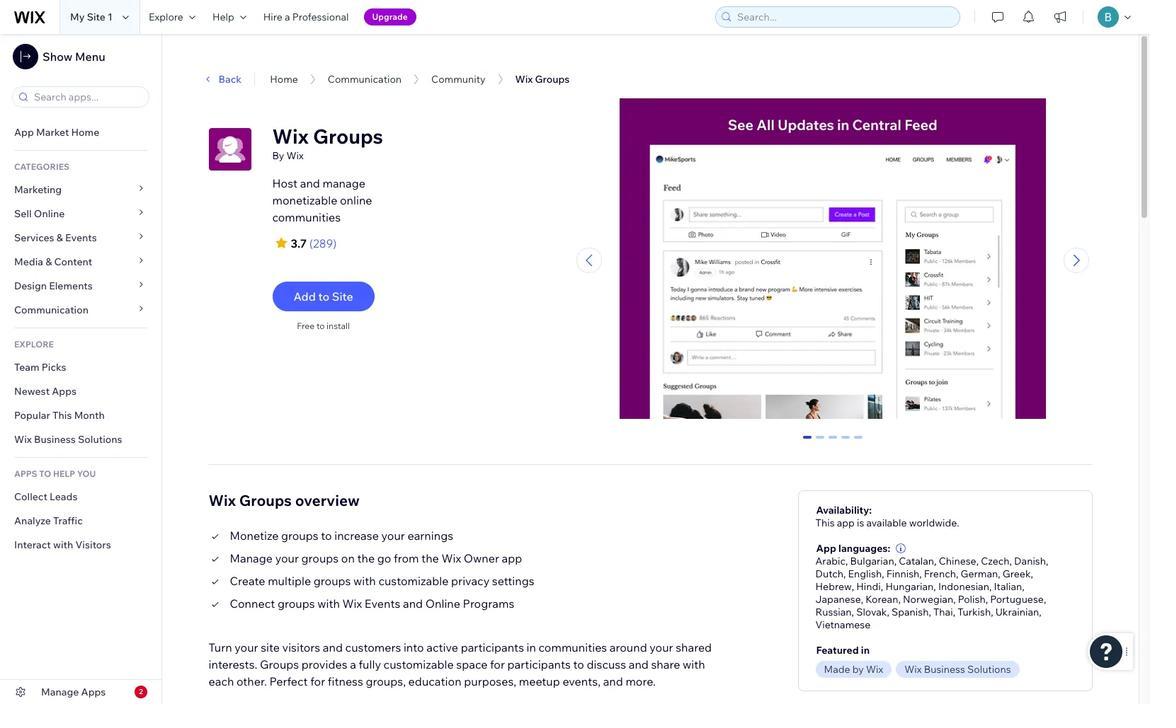 Task type: locate. For each thing, give the bounding box(es) containing it.
1 horizontal spatial wix business solutions link
[[896, 661, 1024, 678]]

wix inside sidebar element
[[14, 433, 32, 446]]

0 vertical spatial 1
[[108, 11, 113, 23]]

0 horizontal spatial home
[[71, 126, 99, 139]]

traffic
[[53, 515, 83, 528]]

1 horizontal spatial in
[[861, 644, 870, 657]]

apps
[[52, 385, 76, 398], [81, 686, 106, 699]]

1 horizontal spatial a
[[350, 658, 356, 672]]

communication down design elements
[[14, 304, 91, 317]]

interact
[[14, 539, 51, 552]]

0 vertical spatial for
[[490, 658, 505, 672]]

0 horizontal spatial business
[[34, 433, 76, 446]]

0 vertical spatial business
[[34, 433, 76, 446]]

sell
[[14, 208, 32, 220]]

in inside 'turn your site visitors and customers into active participants in communities around your shared interests. groups provides a fully customizable space for participants to discuss and share with each other. perfect for fitness groups, education purposes, meetup events, and more.'
[[527, 641, 536, 655]]

1 horizontal spatial this
[[816, 517, 835, 530]]

this inside the availability: this app is available worldwide.
[[816, 517, 835, 530]]

events
[[65, 232, 97, 244], [365, 597, 401, 611]]

newest apps
[[14, 385, 76, 398]]

1 right 0
[[818, 436, 823, 449]]

0 horizontal spatial app
[[502, 552, 522, 566]]

this left is
[[816, 517, 835, 530]]

& for content
[[45, 256, 52, 268]]

1 vertical spatial 2
[[139, 688, 143, 697]]

0 vertical spatial app
[[837, 517, 855, 530]]

communities down the monetizable
[[272, 210, 341, 225]]

and
[[300, 176, 320, 191], [403, 597, 423, 611], [323, 641, 343, 655], [629, 658, 649, 672], [603, 675, 623, 689]]

app
[[14, 126, 34, 139], [816, 542, 836, 555]]

this left month
[[52, 409, 72, 422]]

2 left '3'
[[830, 436, 836, 449]]

0 horizontal spatial the
[[357, 552, 375, 566]]

from
[[394, 552, 419, 566]]

my
[[70, 11, 85, 23]]

1 vertical spatial home
[[71, 126, 99, 139]]

communities up events, in the bottom of the page
[[539, 641, 607, 655]]

1 horizontal spatial events
[[365, 597, 401, 611]]

sell online
[[14, 208, 65, 220]]

manage your groups on the go from the wix owner app
[[230, 552, 522, 566]]

0 horizontal spatial solutions
[[78, 433, 122, 446]]

add to site button
[[272, 282, 375, 312]]

app left is
[[837, 517, 855, 530]]

3
[[843, 436, 849, 449]]

2 right manage apps
[[139, 688, 143, 697]]

solutions inside sidebar element
[[78, 433, 122, 446]]

app up settings
[[502, 552, 522, 566]]

groups
[[535, 73, 570, 86], [313, 124, 383, 149], [239, 491, 292, 510], [260, 658, 299, 672]]

0 horizontal spatial wix business solutions
[[14, 433, 122, 446]]

online up services & events
[[34, 208, 65, 220]]

settings
[[492, 574, 535, 588]]

communication
[[328, 73, 402, 86], [14, 304, 91, 317]]

upgrade button
[[364, 8, 416, 25]]

1 horizontal spatial the
[[422, 552, 439, 566]]

0 vertical spatial communities
[[272, 210, 341, 225]]

site inside button
[[332, 290, 353, 304]]

wix
[[515, 73, 533, 86], [272, 124, 309, 149], [286, 149, 304, 162], [14, 433, 32, 446], [209, 491, 236, 510], [442, 552, 461, 566], [342, 597, 362, 611], [866, 663, 884, 676], [905, 663, 922, 676]]

to up events, in the bottom of the page
[[573, 658, 584, 672]]

0 vertical spatial communication
[[328, 73, 402, 86]]

0 horizontal spatial communities
[[272, 210, 341, 225]]

increase
[[334, 529, 379, 543]]

0 vertical spatial apps
[[52, 385, 76, 398]]

solutions down month
[[78, 433, 122, 446]]

groups
[[281, 529, 319, 543], [301, 552, 339, 566], [314, 574, 351, 588], [278, 597, 315, 611]]

the right on
[[357, 552, 375, 566]]

for down provides
[[310, 675, 325, 689]]

1 vertical spatial communication link
[[0, 298, 161, 322]]

1 vertical spatial communication
[[14, 304, 91, 317]]

customizable down into
[[384, 658, 454, 672]]

manage inside sidebar element
[[41, 686, 79, 699]]

russian
[[816, 606, 852, 619]]

& for events
[[56, 232, 63, 244]]

1 horizontal spatial 1
[[818, 436, 823, 449]]

connect groups with wix events and online programs
[[230, 597, 514, 611]]

0 horizontal spatial manage
[[41, 686, 79, 699]]

1 horizontal spatial communities
[[539, 641, 607, 655]]

your
[[381, 529, 405, 543], [275, 552, 299, 566], [235, 641, 258, 655], [650, 641, 673, 655]]

customizable inside 'turn your site visitors and customers into active participants in communities around your shared interests. groups provides a fully customizable space for participants to discuss and share with each other. perfect for fitness groups, education purposes, meetup events, and more.'
[[384, 658, 454, 672]]

with inside sidebar element
[[53, 539, 73, 552]]

free
[[297, 321, 315, 331]]

manage
[[230, 552, 273, 566], [41, 686, 79, 699]]

communities inside 'turn your site visitors and customers into active participants in communities around your shared interests. groups provides a fully customizable space for participants to discuss and share with each other. perfect for fitness groups, education purposes, meetup events, and more.'
[[539, 641, 607, 655]]

home right market
[[71, 126, 99, 139]]

0 1 2 3 4
[[805, 436, 862, 449]]

1 right my
[[108, 11, 113, 23]]

1 vertical spatial apps
[[81, 686, 106, 699]]

wix groups by wix
[[272, 124, 383, 162]]

1 horizontal spatial site
[[332, 290, 353, 304]]

hungarian
[[886, 581, 934, 593]]

owner
[[464, 552, 499, 566]]

a right hire
[[285, 11, 290, 23]]

1 horizontal spatial wix business solutions
[[905, 663, 1011, 676]]

1 horizontal spatial online
[[426, 597, 460, 611]]

arabic
[[816, 555, 846, 568]]

is
[[857, 517, 864, 530]]

& right media
[[45, 256, 52, 268]]

popular this month link
[[0, 404, 161, 428]]

0 vertical spatial manage
[[230, 552, 273, 566]]

groups inside wix groups button
[[535, 73, 570, 86]]

earnings
[[408, 529, 453, 543]]

0 horizontal spatial online
[[34, 208, 65, 220]]

business inside sidebar element
[[34, 433, 76, 446]]

&
[[56, 232, 63, 244], [45, 256, 52, 268]]

and inside host and manage monetizable online communities
[[300, 176, 320, 191]]

explore
[[149, 11, 183, 23]]

shared
[[676, 641, 712, 655]]

0 vertical spatial wix business solutions
[[14, 433, 122, 446]]

1 vertical spatial business
[[924, 663, 965, 676]]

picks
[[42, 361, 66, 374]]

1
[[108, 11, 113, 23], [818, 436, 823, 449]]

hire a professional link
[[255, 0, 357, 34]]

space
[[456, 658, 488, 672]]

app left market
[[14, 126, 34, 139]]

community
[[431, 73, 486, 86]]

in up 'by'
[[861, 644, 870, 657]]

communication down upgrade button
[[328, 73, 402, 86]]

help button
[[204, 0, 255, 34]]

wix business solutions down popular this month
[[14, 433, 122, 446]]

0 horizontal spatial communication link
[[0, 298, 161, 322]]

0 vertical spatial wix business solutions link
[[0, 428, 161, 452]]

groups for wix groups
[[535, 73, 570, 86]]

1 vertical spatial manage
[[41, 686, 79, 699]]

wix business solutions link down month
[[0, 428, 161, 452]]

participants up the meetup
[[508, 658, 571, 672]]

0 horizontal spatial communication
[[14, 304, 91, 317]]

1 vertical spatial app
[[502, 552, 522, 566]]

0 vertical spatial app
[[14, 126, 34, 139]]

polish
[[958, 593, 986, 606]]

0 horizontal spatial site
[[87, 11, 105, 23]]

communication link down elements
[[0, 298, 161, 322]]

wix business solutions link
[[0, 428, 161, 452], [896, 661, 1024, 678]]

0 horizontal spatial apps
[[52, 385, 76, 398]]

app
[[837, 517, 855, 530], [502, 552, 522, 566]]

events up media & content link
[[65, 232, 97, 244]]

0 horizontal spatial a
[[285, 11, 290, 23]]

groups inside 'wix groups by wix'
[[313, 124, 383, 149]]

0 horizontal spatial for
[[310, 675, 325, 689]]

1 the from the left
[[357, 552, 375, 566]]

business down thai
[[924, 663, 965, 676]]

monetize
[[230, 529, 279, 543]]

to left increase
[[321, 529, 332, 543]]

1 horizontal spatial solutions
[[968, 663, 1011, 676]]

install
[[327, 321, 350, 331]]

to right the add
[[318, 290, 329, 304]]

1 vertical spatial wix business solutions link
[[896, 661, 1024, 678]]

0 vertical spatial 2
[[830, 436, 836, 449]]

groups down the multiple
[[278, 597, 315, 611]]

site right my
[[87, 11, 105, 23]]

wix business solutions inside sidebar element
[[14, 433, 122, 446]]

0 vertical spatial online
[[34, 208, 65, 220]]

1 vertical spatial communities
[[539, 641, 607, 655]]

Search... field
[[733, 7, 956, 27]]

1 vertical spatial site
[[332, 290, 353, 304]]

events down create multiple groups with customizable privacy settings at the left
[[365, 597, 401, 611]]

manage for manage your groups on the go from the wix owner app
[[230, 552, 273, 566]]

1 vertical spatial &
[[45, 256, 52, 268]]

site
[[261, 641, 280, 655]]

team
[[14, 361, 39, 374]]

groups down wix groups overview
[[281, 529, 319, 543]]

meetup
[[519, 675, 560, 689]]

home inside sidebar element
[[71, 126, 99, 139]]

this
[[52, 409, 72, 422], [816, 517, 835, 530]]

app for app languages:
[[816, 542, 836, 555]]

you
[[77, 469, 96, 480]]

0 horizontal spatial app
[[14, 126, 34, 139]]

1 vertical spatial a
[[350, 658, 356, 672]]

1 horizontal spatial apps
[[81, 686, 106, 699]]

featured
[[816, 644, 859, 657]]

0 horizontal spatial &
[[45, 256, 52, 268]]

1 vertical spatial customizable
[[384, 658, 454, 672]]

1 horizontal spatial &
[[56, 232, 63, 244]]

& up media & content
[[56, 232, 63, 244]]

1 horizontal spatial 2
[[830, 436, 836, 449]]

0 vertical spatial solutions
[[78, 433, 122, 446]]

and up the monetizable
[[300, 176, 320, 191]]

a left the 'fully'
[[350, 658, 356, 672]]

with down traffic
[[53, 539, 73, 552]]

home right back
[[270, 73, 298, 86]]

german
[[961, 568, 998, 581]]

host
[[272, 176, 298, 191]]

site up 'install'
[[332, 290, 353, 304]]

fitness
[[328, 675, 363, 689]]

1 horizontal spatial home
[[270, 73, 298, 86]]

indonesian
[[938, 581, 990, 593]]

0 vertical spatial &
[[56, 232, 63, 244]]

add
[[294, 290, 316, 304]]

team picks
[[14, 361, 66, 374]]

visitors
[[75, 539, 111, 552]]

1 vertical spatial app
[[816, 542, 836, 555]]

manage apps
[[41, 686, 106, 699]]

0 horizontal spatial 2
[[139, 688, 143, 697]]

wix business solutions down thai
[[905, 663, 1011, 676]]

customizable down from
[[379, 574, 449, 588]]

connect
[[230, 597, 275, 611]]

business down popular this month
[[34, 433, 76, 446]]

1 horizontal spatial communication link
[[328, 73, 402, 86]]

1 horizontal spatial business
[[924, 663, 965, 676]]

with
[[53, 539, 73, 552], [353, 574, 376, 588], [317, 597, 340, 611], [683, 658, 705, 672]]

1 horizontal spatial manage
[[230, 552, 273, 566]]

,
[[846, 555, 848, 568], [894, 555, 897, 568], [934, 555, 937, 568], [977, 555, 979, 568], [1010, 555, 1012, 568], [1046, 555, 1049, 568], [844, 568, 846, 581], [882, 568, 884, 581], [920, 568, 922, 581], [956, 568, 959, 581], [998, 568, 1001, 581], [1031, 568, 1033, 581], [852, 581, 854, 593], [881, 581, 883, 593], [934, 581, 936, 593], [990, 581, 992, 593], [1022, 581, 1025, 593], [861, 593, 864, 606], [898, 593, 901, 606], [954, 593, 956, 606], [986, 593, 988, 606], [1044, 593, 1046, 606], [852, 606, 854, 619], [887, 606, 889, 619], [929, 606, 931, 619], [953, 606, 956, 619], [991, 606, 993, 619], [1039, 606, 1042, 619]]

for up "purposes,"
[[490, 658, 505, 672]]

0 vertical spatial communication link
[[328, 73, 402, 86]]

0 vertical spatial a
[[285, 11, 290, 23]]

1 horizontal spatial app
[[816, 542, 836, 555]]

1 vertical spatial participants
[[508, 658, 571, 672]]

0 vertical spatial events
[[65, 232, 97, 244]]

0 vertical spatial this
[[52, 409, 72, 422]]

bulgarian
[[850, 555, 894, 568]]

groups for wix groups overview
[[239, 491, 292, 510]]

a inside 'turn your site visitors and customers into active participants in communities around your shared interests. groups provides a fully customizable space for participants to discuss and share with each other. perfect for fitness groups, education purposes, meetup events, and more.'
[[350, 658, 356, 672]]

on
[[341, 552, 355, 566]]

app up dutch
[[816, 542, 836, 555]]

in up the meetup
[[527, 641, 536, 655]]

0 horizontal spatial this
[[52, 409, 72, 422]]

0 horizontal spatial events
[[65, 232, 97, 244]]

greek
[[1003, 568, 1031, 581]]

with down the shared
[[683, 658, 705, 672]]

the down earnings
[[422, 552, 439, 566]]

0 horizontal spatial in
[[527, 641, 536, 655]]

analyze traffic link
[[0, 509, 161, 533]]

participants up space
[[461, 641, 524, 655]]

wix business solutions link down 'turkish'
[[896, 661, 1024, 678]]

0 vertical spatial participants
[[461, 641, 524, 655]]

multiple
[[268, 574, 311, 588]]

1 vertical spatial solutions
[[968, 663, 1011, 676]]

1 horizontal spatial communication
[[328, 73, 402, 86]]

solutions down 'turkish'
[[968, 663, 1011, 676]]

communities
[[272, 210, 341, 225], [539, 641, 607, 655]]

0
[[805, 436, 811, 449]]

design elements
[[14, 280, 93, 293]]

groups for wix groups by wix
[[313, 124, 383, 149]]

1 horizontal spatial app
[[837, 517, 855, 530]]

your up go
[[381, 529, 405, 543]]

1 vertical spatial events
[[365, 597, 401, 611]]

this inside "popular this month" link
[[52, 409, 72, 422]]

communication link down upgrade button
[[328, 73, 402, 86]]

1 vertical spatial this
[[816, 517, 835, 530]]

0 vertical spatial site
[[87, 11, 105, 23]]

1 vertical spatial wix business solutions
[[905, 663, 1011, 676]]

4
[[856, 436, 862, 449]]

interact with visitors link
[[0, 533, 161, 557]]

education
[[408, 675, 462, 689]]

groups,
[[366, 675, 406, 689]]

app inside app market home link
[[14, 126, 34, 139]]

online down privacy
[[426, 597, 460, 611]]



Task type: describe. For each thing, give the bounding box(es) containing it.
featured in
[[816, 644, 870, 657]]

hindi
[[857, 581, 881, 593]]

newest
[[14, 385, 50, 398]]

your up the multiple
[[275, 552, 299, 566]]

solutions for wix business solutions link to the right
[[968, 663, 1011, 676]]

solutions for left wix business solutions link
[[78, 433, 122, 446]]

made by wix
[[824, 663, 884, 676]]

wix groups preview 0 image
[[620, 98, 1046, 426]]

add to site
[[294, 290, 353, 304]]

host and manage monetizable online communities
[[272, 176, 372, 225]]

with up connect groups with wix events and online programs
[[353, 574, 376, 588]]

finnish
[[887, 568, 920, 581]]

more.
[[626, 675, 656, 689]]

this for availability:
[[816, 517, 835, 530]]

portuguese
[[990, 593, 1044, 606]]

Search apps... field
[[30, 87, 144, 107]]

collect
[[14, 491, 47, 504]]

availability: this app is available worldwide.
[[816, 504, 959, 530]]

app for app market home
[[14, 126, 34, 139]]

show menu
[[42, 50, 105, 64]]

community link
[[431, 73, 486, 86]]

monetize groups to increase your earnings
[[230, 529, 453, 543]]

back
[[219, 73, 242, 86]]

with up visitors
[[317, 597, 340, 611]]

manage for manage apps
[[41, 686, 79, 699]]

wix business solutions for left wix business solutions link
[[14, 433, 122, 446]]

and up provides
[[323, 641, 343, 655]]

menu
[[75, 50, 105, 64]]

spanish
[[892, 606, 929, 619]]

0 horizontal spatial wix business solutions link
[[0, 428, 161, 452]]

online inside sidebar element
[[34, 208, 65, 220]]

app languages:
[[816, 542, 891, 555]]

french
[[924, 568, 956, 581]]

available
[[867, 517, 907, 530]]

around
[[610, 641, 647, 655]]

perfect
[[270, 675, 308, 689]]

turn your site visitors and customers into active participants in communities around your shared interests. groups provides a fully customizable space for participants to discuss and share with each other. perfect for fitness groups, education purposes, meetup events, and more.
[[209, 641, 712, 689]]

groups left on
[[301, 552, 339, 566]]

monetizable
[[272, 193, 337, 208]]

into
[[404, 641, 424, 655]]

design
[[14, 280, 47, 293]]

app market home link
[[0, 120, 161, 144]]

elements
[[49, 280, 93, 293]]

0 vertical spatial home
[[270, 73, 298, 86]]

with inside 'turn your site visitors and customers into active participants in communities around your shared interests. groups provides a fully customizable space for participants to discuss and share with each other. perfect for fitness groups, education purposes, meetup events, and more.'
[[683, 658, 705, 672]]

communities inside host and manage monetizable online communities
[[272, 210, 341, 225]]

my site 1
[[70, 11, 113, 23]]

and down discuss
[[603, 675, 623, 689]]

wix groups overview
[[209, 491, 360, 510]]

chinese
[[939, 555, 977, 568]]

privacy
[[451, 574, 490, 588]]

availability:
[[816, 504, 872, 517]]

active
[[427, 641, 458, 655]]

communication inside sidebar element
[[14, 304, 91, 317]]

marketing link
[[0, 178, 161, 202]]

newest apps link
[[0, 380, 161, 404]]

media & content
[[14, 256, 92, 268]]

languages:
[[839, 542, 891, 555]]

to inside 'turn your site visitors and customers into active participants in communities around your shared interests. groups provides a fully customizable space for participants to discuss and share with each other. perfect for fitness groups, education purposes, meetup events, and more.'
[[573, 658, 584, 672]]

1 horizontal spatial for
[[490, 658, 505, 672]]

market
[[36, 126, 69, 139]]

dutch
[[816, 568, 844, 581]]

wix business solutions for wix business solutions link to the right
[[905, 663, 1011, 676]]

and down create multiple groups with customizable privacy settings at the left
[[403, 597, 423, 611]]

groups inside 'turn your site visitors and customers into active participants in communities around your shared interests. groups provides a fully customizable space for participants to discuss and share with each other. perfect for fitness groups, education purposes, meetup events, and more.'
[[260, 658, 299, 672]]

purposes,
[[464, 675, 516, 689]]

worldwide.
[[909, 517, 959, 530]]

media
[[14, 256, 43, 268]]

upgrade
[[372, 11, 408, 22]]

1 vertical spatial 1
[[818, 436, 823, 449]]

month
[[74, 409, 105, 422]]

your up share
[[650, 641, 673, 655]]

design elements link
[[0, 274, 161, 298]]

free to install
[[297, 321, 350, 331]]

2 the from the left
[[422, 552, 439, 566]]

analyze
[[14, 515, 51, 528]]

popular
[[14, 409, 50, 422]]

popular this month
[[14, 409, 105, 422]]

services
[[14, 232, 54, 244]]

this for popular
[[52, 409, 72, 422]]

to
[[39, 469, 51, 480]]

korean
[[866, 593, 898, 606]]

catalan
[[899, 555, 934, 568]]

business for left wix business solutions link
[[34, 433, 76, 446]]

sidebar element
[[0, 34, 162, 705]]

groups down on
[[314, 574, 351, 588]]

business for wix business solutions link to the right
[[924, 663, 965, 676]]

to inside button
[[318, 290, 329, 304]]

turn
[[209, 641, 232, 655]]

each
[[209, 675, 234, 689]]

wix groups logo image
[[209, 128, 251, 171]]

wix groups
[[515, 73, 570, 86]]

2 inside sidebar element
[[139, 688, 143, 697]]

app inside the availability: this app is available worldwide.
[[837, 517, 855, 530]]

apps
[[14, 469, 37, 480]]

interact with visitors
[[14, 539, 111, 552]]

your up interests.
[[235, 641, 258, 655]]

by
[[272, 149, 284, 162]]

1 vertical spatial online
[[426, 597, 460, 611]]

content
[[54, 256, 92, 268]]

explore
[[14, 339, 54, 350]]

app market home
[[14, 126, 99, 139]]

back button
[[202, 73, 242, 86]]

0 horizontal spatial 1
[[108, 11, 113, 23]]

apps for newest apps
[[52, 385, 76, 398]]

to right free
[[317, 321, 325, 331]]

apps for manage apps
[[81, 686, 106, 699]]

manage
[[323, 176, 365, 191]]

team picks link
[[0, 356, 161, 380]]

0 vertical spatial customizable
[[379, 574, 449, 588]]

interests.
[[209, 658, 257, 672]]

collect leads link
[[0, 485, 161, 509]]

english
[[848, 568, 882, 581]]

sell online link
[[0, 202, 161, 226]]

and up more.
[[629, 658, 649, 672]]

arabic , bulgarian , catalan , chinese , czech , danish , dutch , english , finnish , french , german , greek , hebrew , hindi , hungarian , indonesian , italian , japanese , korean , norwegian , polish , portuguese , russian , slovak , spanish , thai , turkish , ukrainian , vietnamese
[[816, 555, 1051, 632]]

wix groups button
[[508, 69, 577, 90]]

provides
[[302, 658, 347, 672]]

events inside sidebar element
[[65, 232, 97, 244]]

ukrainian
[[996, 606, 1039, 619]]

home link
[[270, 73, 298, 86]]

1 vertical spatial for
[[310, 675, 325, 689]]

services & events link
[[0, 226, 161, 250]]

professional
[[292, 11, 349, 23]]

apps to help you
[[14, 469, 96, 480]]

create
[[230, 574, 265, 588]]

wix inside button
[[515, 73, 533, 86]]



Task type: vqa. For each thing, say whether or not it's contained in the screenshot.
FOR to the left
yes



